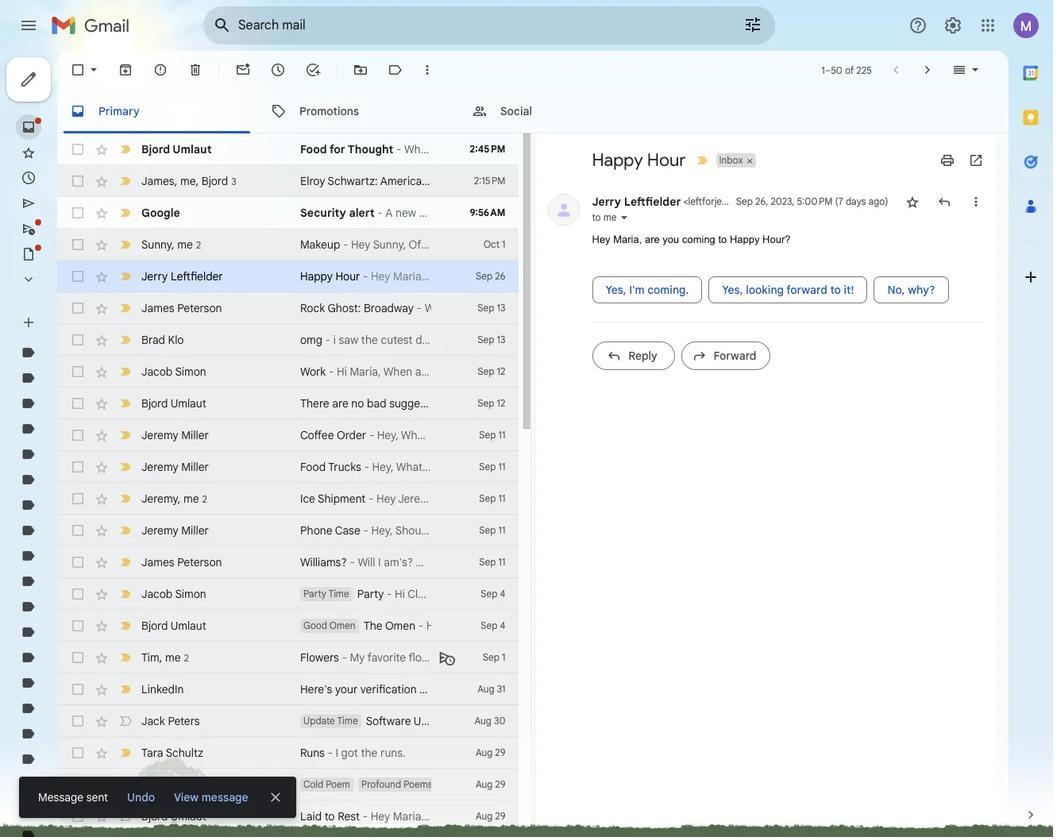 Task type: vqa. For each thing, say whether or not it's contained in the screenshot.
leftmost SINCERELY,
no



Task type: locate. For each thing, give the bounding box(es) containing it.
happy down makeup
[[300, 269, 333, 284]]

older image
[[920, 62, 936, 78]]

1 vertical spatial simon
[[175, 587, 206, 602]]

peterson down jeremy , me 2
[[177, 556, 222, 570]]

4
[[500, 588, 506, 600], [500, 620, 506, 632]]

1 peterson from the top
[[177, 301, 222, 316]]

days
[[846, 196, 867, 207]]

leftfielder for jerry leftfielder < leftforjerrbear344@gmail.com
[[624, 195, 681, 209]]

2 sep 12 from the top
[[478, 397, 506, 409]]

bjord umlaut down tara schultz
[[141, 778, 207, 792]]

undo alert
[[121, 784, 161, 812]]

1 yes, from the left
[[606, 283, 627, 297]]

4 11 from the top
[[499, 525, 506, 536]]

the right saw
[[361, 333, 378, 347]]

2 vertical spatial aug 29
[[476, 811, 506, 823]]

7 row from the top
[[57, 324, 519, 356]]

1 miller from the top
[[181, 428, 209, 443]]

jack peters
[[141, 714, 200, 729]]

verification
[[361, 683, 417, 697]]

1 vertical spatial jerry
[[141, 269, 168, 284]]

12 for jacob simon
[[497, 366, 506, 377]]

not important switch
[[118, 714, 134, 730]]

1 important according to google magic. switch from the top
[[118, 269, 134, 285]]

yes, for yes, i'm coming.
[[606, 283, 627, 297]]

toggle split pane mode image
[[952, 62, 968, 78]]

1 vertical spatial james
[[141, 301, 175, 316]]

hey
[[592, 234, 611, 246]]

simon up the 'tim , me 2'
[[175, 587, 206, 602]]

umlaut
[[173, 142, 212, 157], [171, 397, 207, 411], [171, 619, 207, 633], [171, 778, 207, 792], [171, 810, 207, 824]]

jacob simon up the 'tim , me 2'
[[141, 587, 206, 602]]

7 important according to google magic. switch from the top
[[118, 459, 134, 475]]

navigation
[[0, 51, 191, 838]]

simon down klo
[[175, 365, 206, 379]]

james peterson
[[141, 301, 222, 316], [141, 556, 222, 570]]

sep 26, 2023, 5:00 pm (7 days ago) cell
[[737, 194, 889, 210]]

aug inside bjord umlaut row
[[476, 779, 493, 791]]

2 vertical spatial 2
[[184, 652, 189, 664]]

peterson
[[177, 301, 222, 316], [177, 556, 222, 570]]

miller for food
[[181, 460, 209, 474]]

forward
[[787, 283, 828, 297]]

1 vertical spatial aug 29
[[476, 779, 506, 791]]

0 vertical spatial hour
[[647, 149, 686, 171]]

1 vertical spatial jacob simon
[[141, 587, 206, 602]]

row down work
[[57, 388, 519, 420]]

to
[[592, 211, 601, 223], [719, 234, 727, 246], [831, 283, 842, 297], [325, 810, 335, 824]]

13 important according to google magic. switch from the top
[[118, 650, 134, 666]]

comedy
[[431, 174, 472, 188]]

2 for sunny
[[196, 239, 201, 251]]

2:15 pm
[[474, 175, 506, 187]]

row containing james
[[57, 165, 578, 197]]

jerry down the 'sunny'
[[141, 269, 168, 284]]

sep 13
[[478, 302, 506, 314], [478, 334, 506, 346]]

row containing google
[[57, 197, 519, 229]]

simon for -
[[175, 365, 206, 379]]

2 food from the top
[[300, 460, 326, 474]]

jeremy miller for food trucks
[[141, 460, 209, 474]]

2 jeremy miller from the top
[[141, 460, 209, 474]]

row up good at the left of the page
[[57, 579, 519, 610]]

row containing sunny
[[57, 229, 519, 261]]

miller for coffee
[[181, 428, 209, 443]]

20 row from the top
[[57, 737, 519, 769]]

1 vertical spatial time
[[337, 715, 358, 727]]

0 horizontal spatial 2
[[184, 652, 189, 664]]

1 vertical spatial 1
[[502, 238, 506, 250]]

1 right oct
[[502, 238, 506, 250]]

9 row from the top
[[57, 388, 519, 420]]

happy
[[592, 149, 643, 171], [730, 234, 760, 246], [300, 269, 333, 284]]

important according to google magic. switch for row containing brad klo
[[118, 332, 134, 348]]

3 11 from the top
[[499, 493, 506, 505]]

row down rock
[[57, 324, 519, 356]]

bjord
[[141, 142, 170, 157], [202, 174, 228, 188], [141, 397, 168, 411], [141, 619, 168, 633], [141, 778, 168, 792], [141, 810, 168, 824]]

looking
[[746, 283, 784, 297]]

happy hour main content
[[57, 51, 1009, 838]]

- right the runs
[[328, 746, 333, 761]]

2 vertical spatial 29
[[495, 811, 506, 823]]

17 row from the top
[[57, 642, 519, 674]]

11 for coffee order -
[[499, 429, 506, 441]]

yes, left looking
[[723, 283, 744, 297]]

tim
[[141, 650, 159, 665]]

1 horizontal spatial hour
[[647, 149, 686, 171]]

2 inside jeremy , me 2
[[202, 493, 207, 505]]

important according to google magic. switch
[[118, 269, 134, 285], [118, 300, 134, 316], [118, 332, 134, 348], [118, 364, 134, 380], [118, 396, 134, 412], [118, 428, 134, 443], [118, 459, 134, 475], [118, 491, 134, 507], [118, 523, 134, 539], [118, 555, 134, 571], [118, 587, 134, 602], [118, 618, 134, 634], [118, 650, 134, 666], [118, 682, 134, 698]]

11 for ice shipment -
[[499, 493, 506, 505]]

1 vertical spatial happy
[[730, 234, 760, 246]]

row down the omg
[[57, 356, 519, 388]]

google
[[141, 206, 180, 220]]

1 horizontal spatial happy
[[592, 149, 643, 171]]

hey maria, are you coming to happy hour?
[[592, 234, 791, 246]]

row down 'cold' in the bottom left of the page
[[57, 801, 519, 833]]

1 horizontal spatial are
[[645, 234, 660, 246]]

sep inside williams? - will i am's? would i be's? sep 11
[[479, 556, 496, 568]]

1 12 from the top
[[497, 366, 506, 377]]

coming.
[[648, 283, 689, 297]]

2 bjord umlaut from the top
[[141, 397, 207, 411]]

2 vertical spatial 1
[[502, 652, 506, 664]]

1 vertical spatial 2
[[202, 493, 207, 505]]

row down good at the left of the page
[[57, 642, 519, 674]]

1 vertical spatial miller
[[181, 460, 209, 474]]

tara schultz
[[141, 746, 204, 761]]

james , me , bjord 3
[[141, 174, 237, 188]]

2 for jeremy
[[202, 493, 207, 505]]

1 horizontal spatial party
[[357, 587, 384, 602]]

1 11 from the top
[[499, 429, 506, 441]]

forward
[[714, 348, 757, 363]]

1 horizontal spatial 2
[[196, 239, 201, 251]]

leftfielder up show details image
[[624, 195, 681, 209]]

row up the omg
[[57, 292, 519, 324]]

0 vertical spatial jacob
[[141, 365, 173, 379]]

sep 26
[[476, 270, 506, 282]]

1 jeremy miller from the top
[[141, 428, 209, 443]]

0 vertical spatial 12
[[497, 366, 506, 377]]

the for cutest
[[361, 333, 378, 347]]

i right will
[[378, 556, 381, 570]]

1 horizontal spatial yes,
[[723, 283, 744, 297]]

4 bjord umlaut from the top
[[141, 778, 207, 792]]

good omen the omen -
[[304, 619, 427, 633]]

1 left 50
[[822, 64, 825, 76]]

bjord inside row
[[141, 778, 168, 792]]

, for sunny
[[172, 237, 175, 252]]

bjord down primary tab at the top of the page
[[141, 142, 170, 157]]

row down security
[[57, 229, 519, 261]]

1 simon from the top
[[175, 365, 206, 379]]

time inside update time software update
[[337, 715, 358, 727]]

1 jacob from the top
[[141, 365, 173, 379]]

2 simon from the top
[[175, 587, 206, 602]]

4 row from the top
[[57, 229, 519, 261]]

2 vertical spatial jeremy miller
[[141, 524, 209, 538]]

2 vertical spatial james
[[141, 556, 175, 570]]

0 horizontal spatial jerry
[[141, 269, 168, 284]]

5 11 from the top
[[499, 556, 506, 568]]

1 29 from the top
[[495, 747, 506, 759]]

sep 1
[[483, 652, 506, 664]]

1
[[822, 64, 825, 76], [502, 238, 506, 250], [502, 652, 506, 664]]

bjord right important because you marked it as important. switch
[[141, 778, 168, 792]]

0 vertical spatial peterson
[[177, 301, 222, 316]]

i'm
[[630, 283, 645, 297]]

hour
[[647, 149, 686, 171], [336, 269, 360, 284]]

4 sep 11 from the top
[[479, 525, 506, 536]]

None search field
[[203, 6, 776, 45]]

sep 4 up sep 1
[[481, 620, 506, 632]]

, for james
[[175, 174, 177, 188]]

2 miller from the top
[[181, 460, 209, 474]]

3 29 from the top
[[495, 811, 506, 823]]

schwartz:
[[328, 174, 378, 188]]

yes, left i'm
[[606, 283, 627, 297]]

aug 29 inside bjord umlaut row
[[476, 779, 506, 791]]

sep 12
[[478, 366, 506, 377], [478, 397, 506, 409]]

umlaut for 21th row
[[171, 810, 207, 824]]

update inside update time software update
[[304, 715, 335, 727]]

yes, i'm coming. button
[[592, 276, 703, 303]]

1 vertical spatial food
[[300, 460, 326, 474]]

, for jeremy
[[178, 492, 181, 506]]

umlaut up the james , me , bjord 3
[[173, 142, 212, 157]]

4 jeremy from the top
[[141, 524, 179, 538]]

happy left hour?
[[730, 234, 760, 246]]

0 horizontal spatial are
[[332, 397, 349, 411]]

2 for tim
[[184, 652, 189, 664]]

1 vertical spatial jacob
[[141, 587, 173, 602]]

jacob simon
[[141, 365, 206, 379], [141, 587, 206, 602]]

0 horizontal spatial party
[[304, 588, 327, 600]]

3 miller from the top
[[181, 524, 209, 538]]

me
[[180, 174, 196, 188], [604, 211, 617, 223], [177, 237, 193, 252], [184, 492, 199, 506], [165, 650, 181, 665]]

settings image
[[944, 16, 963, 35]]

2 jacob from the top
[[141, 587, 173, 602]]

, for tim
[[159, 650, 162, 665]]

security alert -
[[300, 206, 386, 220]]

12 important according to google magic. switch from the top
[[118, 618, 134, 634]]

0 vertical spatial jerry
[[592, 195, 622, 209]]

am's?
[[384, 556, 413, 570]]

2 inside "sunny , me 2"
[[196, 239, 201, 251]]

important according to google magic. switch for 16th row from the top of the happy hour main content
[[118, 618, 134, 634]]

1 up "31"
[[502, 652, 506, 664]]

tab list
[[1009, 51, 1054, 780], [57, 89, 1009, 134]]

to me
[[592, 211, 617, 223]]

1 vertical spatial 13
[[497, 334, 506, 346]]

2 row from the top
[[57, 165, 578, 197]]

- up rock ghost: broadway -
[[363, 269, 368, 284]]

1 vertical spatial 29
[[495, 779, 506, 791]]

food for food trucks
[[300, 460, 326, 474]]

1 vertical spatial peterson
[[177, 556, 222, 570]]

11 important according to google magic. switch from the top
[[118, 587, 134, 602]]

umlaut down view
[[171, 810, 207, 824]]

umlaut down schultz
[[171, 778, 207, 792]]

row down phone
[[57, 547, 519, 579]]

5 row from the top
[[57, 261, 519, 292]]

row down elroy
[[57, 197, 519, 229]]

hour up ghost:
[[336, 269, 360, 284]]

to inside button
[[831, 283, 842, 297]]

(7
[[836, 196, 844, 207]]

important according to google magic. switch for row containing linkedin
[[118, 682, 134, 698]]

yes,
[[606, 283, 627, 297], [723, 283, 744, 297]]

2 vertical spatial happy
[[300, 269, 333, 284]]

0 vertical spatial jacob simon
[[141, 365, 206, 379]]

1 vertical spatial leftfielder
[[171, 269, 223, 284]]

row up flowers
[[57, 610, 519, 642]]

be's?
[[456, 556, 483, 570]]

0 horizontal spatial omen
[[330, 620, 356, 632]]

0 vertical spatial jeremy miller
[[141, 428, 209, 443]]

support image
[[909, 16, 928, 35]]

omen inside the good omen the omen -
[[330, 620, 356, 632]]

0 vertical spatial sep 13
[[478, 302, 506, 314]]

sep 11
[[479, 429, 506, 441], [479, 461, 506, 473], [479, 493, 506, 505], [479, 525, 506, 536]]

14 important according to google magic. switch from the top
[[118, 682, 134, 698]]

party inside party time party -
[[304, 588, 327, 600]]

row containing brad klo
[[57, 324, 519, 356]]

1 for sep 1
[[502, 652, 506, 664]]

1 4 from the top
[[500, 588, 506, 600]]

2 sep 4 from the top
[[481, 620, 506, 632]]

2 james from the top
[[141, 301, 175, 316]]

row up ice
[[57, 451, 519, 483]]

0 vertical spatial james peterson
[[141, 301, 222, 316]]

good
[[304, 620, 327, 632]]

delete image
[[188, 62, 203, 78]]

security
[[300, 206, 346, 220]]

0 horizontal spatial hour
[[336, 269, 360, 284]]

1 for oct 1
[[502, 238, 506, 250]]

1 sep 12 from the top
[[478, 366, 506, 377]]

undo
[[127, 791, 155, 805]]

2 jacob simon from the top
[[141, 587, 206, 602]]

2 29 from the top
[[495, 779, 506, 791]]

0 vertical spatial 13
[[497, 302, 506, 314]]

6 row from the top
[[57, 292, 519, 324]]

row down ice
[[57, 515, 519, 547]]

are left you
[[645, 234, 660, 246]]

row up rock
[[57, 261, 519, 292]]

time down williams?
[[329, 588, 349, 600]]

james down jeremy , me 2
[[141, 556, 175, 570]]

row up phone
[[57, 483, 519, 515]]

you
[[663, 234, 680, 246]]

0 vertical spatial simon
[[175, 365, 206, 379]]

bjord down undo
[[141, 810, 168, 824]]

0 vertical spatial miller
[[181, 428, 209, 443]]

0 vertical spatial 4
[[500, 588, 506, 600]]

makeup -
[[300, 238, 351, 252]]

food for thought -
[[300, 142, 404, 157]]

row up 'cold' in the bottom left of the page
[[57, 737, 519, 769]]

0 vertical spatial happy
[[592, 149, 643, 171]]

day
[[488, 333, 507, 347]]

8 row from the top
[[57, 356, 519, 388]]

0 vertical spatial food
[[300, 142, 327, 157]]

food for food for thought
[[300, 142, 327, 157]]

williams?
[[300, 556, 347, 570]]

19 row from the top
[[57, 706, 519, 737]]

update down the here's in the bottom of the page
[[304, 715, 335, 727]]

2 vertical spatial miller
[[181, 524, 209, 538]]

- right flowers
[[342, 651, 347, 665]]

james up brad
[[141, 301, 175, 316]]

gmail image
[[51, 10, 137, 41]]

Search mail text field
[[238, 17, 699, 33]]

important according to google magic. switch for 12th row from the bottom
[[118, 428, 134, 443]]

11
[[499, 429, 506, 441], [499, 461, 506, 473], [499, 493, 506, 505], [499, 525, 506, 536], [499, 556, 506, 568]]

omen right good at the left of the page
[[330, 620, 356, 632]]

3 jeremy miller from the top
[[141, 524, 209, 538]]

- right work
[[329, 365, 334, 379]]

12 row from the top
[[57, 483, 519, 515]]

1 jacob simon from the top
[[141, 365, 206, 379]]

1 horizontal spatial leftfielder
[[624, 195, 681, 209]]

6 important according to google magic. switch from the top
[[118, 428, 134, 443]]

important because you marked it as important. switch
[[118, 777, 134, 793]]

james up google
[[141, 174, 175, 188]]

food left for
[[300, 142, 327, 157]]

the
[[361, 333, 378, 347], [438, 333, 455, 347], [361, 746, 378, 761]]

happy hour -
[[300, 269, 371, 284]]

13 down 26
[[497, 302, 506, 314]]

bjord umlaut row
[[57, 769, 519, 801]]

will
[[358, 556, 376, 570]]

update down code on the left of the page
[[414, 714, 451, 729]]

happy for happy hour
[[592, 149, 643, 171]]

5:00 pm
[[798, 196, 833, 207]]

miller for phone
[[181, 524, 209, 538]]

klo
[[168, 333, 184, 347]]

0 vertical spatial time
[[329, 588, 349, 600]]

jacob down brad
[[141, 365, 173, 379]]

1 horizontal spatial jerry
[[592, 195, 622, 209]]

bjord umlaut down klo
[[141, 397, 207, 411]]

software
[[366, 714, 411, 729]]

1 sep 11 from the top
[[479, 429, 506, 441]]

promotions tab
[[258, 89, 459, 134]]

0 horizontal spatial update
[[304, 715, 335, 727]]

2 12 from the top
[[497, 397, 506, 409]]

2 11 from the top
[[499, 461, 506, 473]]

9 important according to google magic. switch from the top
[[118, 523, 134, 539]]

important according to google magic. switch for seventh row from the bottom
[[118, 587, 134, 602]]

1 vertical spatial hour
[[336, 269, 360, 284]]

1 vertical spatial 12
[[497, 397, 506, 409]]

saw
[[339, 333, 359, 347]]

i
[[378, 556, 381, 570], [450, 556, 453, 570], [336, 746, 339, 761]]

bad
[[367, 397, 387, 411]]

bjord down brad
[[141, 397, 168, 411]]

2 yes, from the left
[[723, 283, 744, 297]]

time inside party time party -
[[329, 588, 349, 600]]

1 sep 4 from the top
[[481, 588, 506, 600]]

2023,
[[771, 196, 795, 207]]

3 sep 11 from the top
[[479, 493, 506, 505]]

jerry leftfielder
[[141, 269, 223, 284]]

15 row from the top
[[57, 579, 519, 610]]

1 vertical spatial jeremy miller
[[141, 460, 209, 474]]

1 james from the top
[[141, 174, 175, 188]]

snooze image
[[270, 62, 286, 78]]

- right rest
[[363, 810, 368, 824]]

4 important according to google magic. switch from the top
[[118, 364, 134, 380]]

bjord umlaut up the 'tim , me 2'
[[141, 619, 207, 633]]

3 row from the top
[[57, 197, 519, 229]]

,
[[175, 174, 177, 188], [196, 174, 199, 188], [172, 237, 175, 252], [178, 492, 181, 506], [159, 650, 162, 665]]

it!
[[844, 283, 855, 297]]

1 food from the top
[[300, 142, 327, 157]]

sep 11 for ice shipment -
[[479, 493, 506, 505]]

sep 4 for omen
[[481, 620, 506, 632]]

1 jeremy from the top
[[141, 428, 179, 443]]

jack
[[141, 714, 165, 729]]

0 vertical spatial 29
[[495, 747, 506, 759]]

2 jeremy from the top
[[141, 460, 179, 474]]

4 for -
[[500, 588, 506, 600]]

runs - i got the runs.
[[300, 746, 406, 761]]

sep 4
[[481, 588, 506, 600], [481, 620, 506, 632]]

3 aug 29 from the top
[[476, 811, 506, 823]]

2 4 from the top
[[500, 620, 506, 632]]

the right "got"
[[361, 746, 378, 761]]

0 vertical spatial aug 29
[[476, 747, 506, 759]]

bjord left "3"
[[202, 174, 228, 188]]

1 vertical spatial sep 4
[[481, 620, 506, 632]]

row containing tara schultz
[[57, 737, 519, 769]]

jacob up tim
[[141, 587, 173, 602]]

search mail image
[[208, 11, 237, 40]]

0 vertical spatial sep 4
[[481, 588, 506, 600]]

jeremy miller for phone case
[[141, 524, 209, 538]]

bjord umlaut down view
[[141, 810, 207, 824]]

jerry up to me
[[592, 195, 622, 209]]

- right makeup
[[343, 238, 348, 252]]

sep
[[737, 196, 753, 207], [476, 270, 493, 282], [478, 302, 495, 314], [478, 334, 495, 346], [478, 366, 495, 377], [478, 397, 495, 409], [479, 429, 496, 441], [479, 461, 496, 473], [479, 493, 496, 505], [479, 525, 496, 536], [479, 556, 496, 568], [481, 588, 498, 600], [481, 620, 498, 632], [483, 652, 500, 664]]

i left "got"
[[336, 746, 339, 761]]

1 vertical spatial sep 13
[[478, 334, 506, 346]]

0 horizontal spatial happy
[[300, 269, 333, 284]]

are left no
[[332, 397, 349, 411]]

row up elroy
[[57, 134, 519, 165]]

leftfielder down "sunny , me 2"
[[171, 269, 223, 284]]

omen right the
[[385, 619, 416, 633]]

row up security
[[57, 165, 578, 197]]

row down there at the top left
[[57, 420, 519, 451]]

me for jeremy
[[184, 492, 199, 506]]

happy up show details image
[[592, 149, 643, 171]]

- right alert
[[378, 206, 383, 220]]

1 vertical spatial 4
[[500, 620, 506, 632]]

row up the runs
[[57, 706, 519, 737]]

3 bjord umlaut from the top
[[141, 619, 207, 633]]

5 important according to google magic. switch from the top
[[118, 396, 134, 412]]

peterson down jerry leftfielder
[[177, 301, 222, 316]]

None checkbox
[[70, 141, 86, 157], [70, 237, 86, 253], [70, 745, 86, 761], [70, 141, 86, 157], [70, 237, 86, 253], [70, 745, 86, 761]]

11 row from the top
[[57, 451, 519, 483]]

party up good at the left of the page
[[304, 588, 327, 600]]

18 row from the top
[[57, 674, 519, 706]]

<
[[684, 196, 689, 207]]

sep 4 down be's?
[[481, 588, 506, 600]]

0 vertical spatial james
[[141, 174, 175, 188]]

view message link
[[168, 784, 255, 812]]

hour up the <
[[647, 149, 686, 171]]

2 sep 11 from the top
[[479, 461, 506, 473]]

james peterson down jerry leftfielder
[[141, 301, 222, 316]]

move to image
[[353, 62, 369, 78]]

0 vertical spatial 2
[[196, 239, 201, 251]]

no, why? button
[[874, 276, 949, 303]]

party up the
[[357, 587, 384, 602]]

row down flowers
[[57, 674, 519, 706]]

1 vertical spatial james peterson
[[141, 556, 222, 570]]

jerry leftfielder cell
[[592, 195, 824, 209]]

0 vertical spatial leftfielder
[[624, 195, 681, 209]]

james peterson down jeremy , me 2
[[141, 556, 222, 570]]

me for sunny
[[177, 237, 193, 252]]

alert
[[19, 37, 1028, 819]]

1 vertical spatial sep 12
[[478, 397, 506, 409]]

reply link
[[592, 341, 675, 370]]

hour for happy hour -
[[336, 269, 360, 284]]

50
[[831, 64, 843, 76]]

laid to rest -
[[300, 810, 371, 824]]

0 vertical spatial sep 12
[[478, 366, 506, 377]]

sep 11 for coffee order -
[[479, 429, 506, 441]]

williams? - will i am's? would i be's? sep 11
[[300, 556, 506, 570]]

flowers
[[300, 651, 339, 665]]

0 horizontal spatial leftfielder
[[171, 269, 223, 284]]

3 important according to google magic. switch from the top
[[118, 332, 134, 348]]

no,
[[888, 283, 906, 297]]

bjord umlaut inside row
[[141, 778, 207, 792]]

row
[[57, 134, 519, 165], [57, 165, 578, 197], [57, 197, 519, 229], [57, 229, 519, 261], [57, 261, 519, 292], [57, 292, 519, 324], [57, 324, 519, 356], [57, 356, 519, 388], [57, 388, 519, 420], [57, 420, 519, 451], [57, 451, 519, 483], [57, 483, 519, 515], [57, 515, 519, 547], [57, 547, 519, 579], [57, 579, 519, 610], [57, 610, 519, 642], [57, 642, 519, 674], [57, 674, 519, 706], [57, 706, 519, 737], [57, 737, 519, 769], [57, 801, 519, 833]]

2 inside the 'tim , me 2'
[[184, 652, 189, 664]]

None checkbox
[[70, 62, 86, 78], [70, 173, 86, 189], [70, 205, 86, 221], [70, 809, 86, 825], [70, 62, 86, 78], [70, 173, 86, 189], [70, 205, 86, 221], [70, 809, 86, 825]]

10 important according to google magic. switch from the top
[[118, 555, 134, 571]]

maria,
[[614, 234, 642, 246]]

0 horizontal spatial yes,
[[606, 283, 627, 297]]

more image
[[420, 62, 436, 78]]

2 aug 29 from the top
[[476, 779, 506, 791]]

13 right other
[[497, 334, 506, 346]]

to right laid
[[325, 810, 335, 824]]

i
[[333, 333, 336, 347]]

2 horizontal spatial 2
[[202, 493, 207, 505]]

simon for party
[[175, 587, 206, 602]]

8 important according to google magic. switch from the top
[[118, 491, 134, 507]]

runs.
[[381, 746, 406, 761]]

time down your
[[337, 715, 358, 727]]

archive image
[[118, 62, 134, 78]]



Task type: describe. For each thing, give the bounding box(es) containing it.
labels image
[[388, 62, 404, 78]]

oct
[[484, 238, 500, 250]]

2:45 pm
[[470, 143, 506, 155]]

profound poems
[[362, 779, 433, 791]]

yes, looking forward to it!
[[723, 283, 855, 297]]

0 horizontal spatial i
[[336, 746, 339, 761]]

why?
[[909, 283, 936, 297]]

sep inside 'cell'
[[737, 196, 753, 207]]

sunny , me 2
[[141, 237, 201, 252]]

report spam image
[[153, 62, 168, 78]]

case
[[335, 524, 361, 538]]

to up hey at right top
[[592, 211, 601, 223]]

jacob simon for party
[[141, 587, 206, 602]]

omg
[[300, 333, 323, 347]]

aug 31
[[478, 683, 506, 695]]

2 important according to google magic. switch from the top
[[118, 300, 134, 316]]

row containing tim
[[57, 642, 519, 674]]

time for software
[[337, 715, 358, 727]]

happy for happy hour -
[[300, 269, 333, 284]]

2 13 from the top
[[497, 334, 506, 346]]

16 row from the top
[[57, 610, 519, 642]]

row containing jerry leftfielder
[[57, 261, 519, 292]]

dog
[[416, 333, 436, 347]]

to right coming at the top right of the page
[[719, 234, 727, 246]]

2 horizontal spatial happy
[[730, 234, 760, 246]]

jeremy miller for coffee order
[[141, 428, 209, 443]]

sep 12 for bjord umlaut
[[478, 397, 506, 409]]

26,
[[756, 196, 769, 207]]

primary
[[99, 104, 140, 118]]

1 james peterson from the top
[[141, 301, 222, 316]]

- right the thought
[[396, 142, 402, 157]]

and
[[475, 174, 494, 188]]

sep 4 for -
[[481, 588, 506, 600]]

add to tasks image
[[305, 62, 321, 78]]

runs
[[300, 746, 325, 761]]

1 aug 29 from the top
[[476, 747, 506, 759]]

- right trucks on the left of the page
[[364, 460, 369, 474]]

forward link
[[681, 341, 771, 370]]

1 sep 13 from the top
[[478, 302, 506, 314]]

important according to google magic. switch for row containing jeremy
[[118, 491, 134, 507]]

coffee
[[300, 428, 334, 443]]

row containing jack peters
[[57, 706, 519, 737]]

main menu image
[[19, 16, 38, 35]]

31
[[497, 683, 506, 695]]

other
[[458, 333, 485, 347]]

11 inside williams? - will i am's? would i be's? sep 11
[[499, 556, 506, 568]]

13 row from the top
[[57, 515, 519, 547]]

phone case -
[[300, 524, 372, 538]]

advanced search options image
[[737, 9, 769, 41]]

jacob for -
[[141, 365, 173, 379]]

12 for bjord umlaut
[[497, 397, 506, 409]]

message sent
[[38, 791, 108, 805]]

sep 11 for food trucks -
[[479, 461, 506, 473]]

for
[[330, 142, 345, 157]]

rest
[[338, 810, 360, 824]]

important according to google magic. switch for 11th row from the top
[[118, 459, 134, 475]]

1 horizontal spatial omen
[[385, 619, 416, 633]]

1 horizontal spatial update
[[414, 714, 451, 729]]

1 13 from the top
[[497, 302, 506, 314]]

important according to google magic. switch for ninth row from the bottom
[[118, 523, 134, 539]]

inbox
[[720, 154, 743, 166]]

primary tab
[[57, 89, 257, 134]]

ice shipment -
[[300, 492, 377, 506]]

important according to google magic. switch for 8th row from the top of the happy hour main content
[[118, 364, 134, 380]]

sep 11 for phone case -
[[479, 525, 506, 536]]

coffee order -
[[300, 428, 377, 443]]

tab list containing primary
[[57, 89, 1009, 134]]

2 sep 13 from the top
[[478, 334, 506, 346]]

leftfielder for jerry leftfielder
[[171, 269, 223, 284]]

party time party -
[[304, 587, 395, 602]]

social tab
[[459, 89, 660, 134]]

brad
[[141, 333, 165, 347]]

0 vertical spatial are
[[645, 234, 660, 246]]

work
[[300, 365, 326, 379]]

happy hour
[[592, 149, 686, 171]]

view
[[174, 791, 199, 805]]

rock
[[300, 301, 325, 316]]

30
[[494, 715, 506, 727]]

tim , me 2
[[141, 650, 189, 665]]

social
[[501, 104, 532, 118]]

television
[[497, 174, 544, 188]]

there
[[300, 397, 330, 411]]

hour?
[[763, 234, 791, 246]]

29 inside bjord umlaut row
[[495, 779, 506, 791]]

the
[[364, 619, 383, 633]]

- right case
[[364, 524, 369, 538]]

me for tim
[[165, 650, 181, 665]]

3 james from the top
[[141, 556, 175, 570]]

elroy schwartz: american comedy and television writer. link
[[300, 173, 578, 189]]

- down am's? at the bottom
[[387, 587, 392, 602]]

poem
[[326, 779, 350, 791]]

broadway
[[364, 301, 414, 316]]

- right 'order'
[[369, 428, 374, 443]]

11 for food trucks -
[[499, 461, 506, 473]]

your
[[335, 683, 358, 697]]

oct 1
[[484, 238, 506, 250]]

umlaut for 21th row from the bottom
[[173, 142, 212, 157]]

- right the broadway at top left
[[417, 301, 422, 316]]

laid
[[300, 810, 322, 824]]

reply
[[629, 348, 658, 363]]

important according to google magic. switch for 13th row from the bottom
[[118, 396, 134, 412]]

got
[[341, 746, 358, 761]]

umlaut down klo
[[171, 397, 207, 411]]

jerry for jerry leftfielder
[[141, 269, 168, 284]]

bjord up tim
[[141, 619, 168, 633]]

brad klo
[[141, 333, 184, 347]]

2 horizontal spatial i
[[450, 556, 453, 570]]

makeup
[[300, 238, 340, 252]]

coming
[[683, 234, 716, 246]]

cold
[[304, 779, 324, 791]]

cold poem
[[304, 779, 350, 791]]

yes, for yes, looking forward to it!
[[723, 283, 744, 297]]

inbox button
[[716, 153, 745, 168]]

2 james peterson from the top
[[141, 556, 222, 570]]

profound
[[362, 779, 401, 791]]

of
[[846, 64, 855, 76]]

writer.
[[547, 174, 578, 188]]

the right dog
[[438, 333, 455, 347]]

sep 26, 2023, 5:00 pm (7 days ago)
[[737, 196, 889, 207]]

Not starred checkbox
[[905, 194, 921, 210]]

225
[[857, 64, 872, 76]]

schultz
[[166, 746, 204, 761]]

5 bjord umlaut from the top
[[141, 810, 207, 824]]

alert containing message sent
[[19, 37, 1028, 819]]

leftforjerrbear344@gmail.com
[[689, 196, 819, 207]]

time for party
[[329, 588, 349, 600]]

hour for happy hour
[[647, 149, 686, 171]]

2 peterson from the top
[[177, 556, 222, 570]]

1 bjord umlaut from the top
[[141, 142, 212, 157]]

jerry for jerry leftfielder < leftforjerrbear344@gmail.com
[[592, 195, 622, 209]]

4 for omen
[[500, 620, 506, 632]]

- left will
[[350, 556, 355, 570]]

10 row from the top
[[57, 420, 519, 451]]

jeremy for phone
[[141, 524, 179, 538]]

0 vertical spatial 1
[[822, 64, 825, 76]]

not starred image
[[905, 194, 921, 210]]

view message
[[174, 791, 248, 805]]

umlaut up the 'tim , me 2'
[[171, 619, 207, 633]]

sent
[[86, 791, 108, 805]]

1 row from the top
[[57, 134, 519, 165]]

3 jeremy from the top
[[141, 492, 178, 506]]

- right the
[[419, 619, 424, 633]]

row containing jeremy
[[57, 483, 519, 515]]

important according to google magic. switch for eighth row from the bottom
[[118, 555, 134, 571]]

1 horizontal spatial i
[[378, 556, 381, 570]]

suggestions...
[[390, 397, 459, 411]]

14 row from the top
[[57, 547, 519, 579]]

jeremy for coffee
[[141, 428, 179, 443]]

ghost:
[[328, 301, 361, 316]]

code
[[420, 683, 445, 697]]

26
[[495, 270, 506, 282]]

ice
[[300, 492, 315, 506]]

jerry leftfielder < leftforjerrbear344@gmail.com
[[592, 195, 819, 209]]

order
[[337, 428, 366, 443]]

thought
[[348, 142, 394, 157]]

11 for phone case -
[[499, 525, 506, 536]]

the for runs.
[[361, 746, 378, 761]]

- left i
[[326, 333, 331, 347]]

me for james
[[180, 174, 196, 188]]

jeremy for food
[[141, 460, 179, 474]]

row containing linkedin
[[57, 674, 519, 706]]

9:56 am
[[470, 207, 506, 219]]

important according to google magic. switch for row containing tim
[[118, 650, 134, 666]]

umlaut for bjord umlaut row
[[171, 778, 207, 792]]

jacob for party
[[141, 587, 173, 602]]

aug 30
[[475, 715, 506, 727]]

elroy schwartz: american comedy and television writer.
[[300, 174, 578, 188]]

rock ghost: broadway -
[[300, 301, 425, 316]]

jacob simon for -
[[141, 365, 206, 379]]

food trucks -
[[300, 460, 372, 474]]

phone
[[300, 524, 333, 538]]

1 vertical spatial are
[[332, 397, 349, 411]]

show details image
[[620, 213, 630, 223]]

- right the 'shipment'
[[369, 492, 374, 506]]

21 row from the top
[[57, 801, 519, 833]]

sep 12 for jacob simon
[[478, 366, 506, 377]]

yes, i'm coming.
[[606, 283, 689, 297]]



